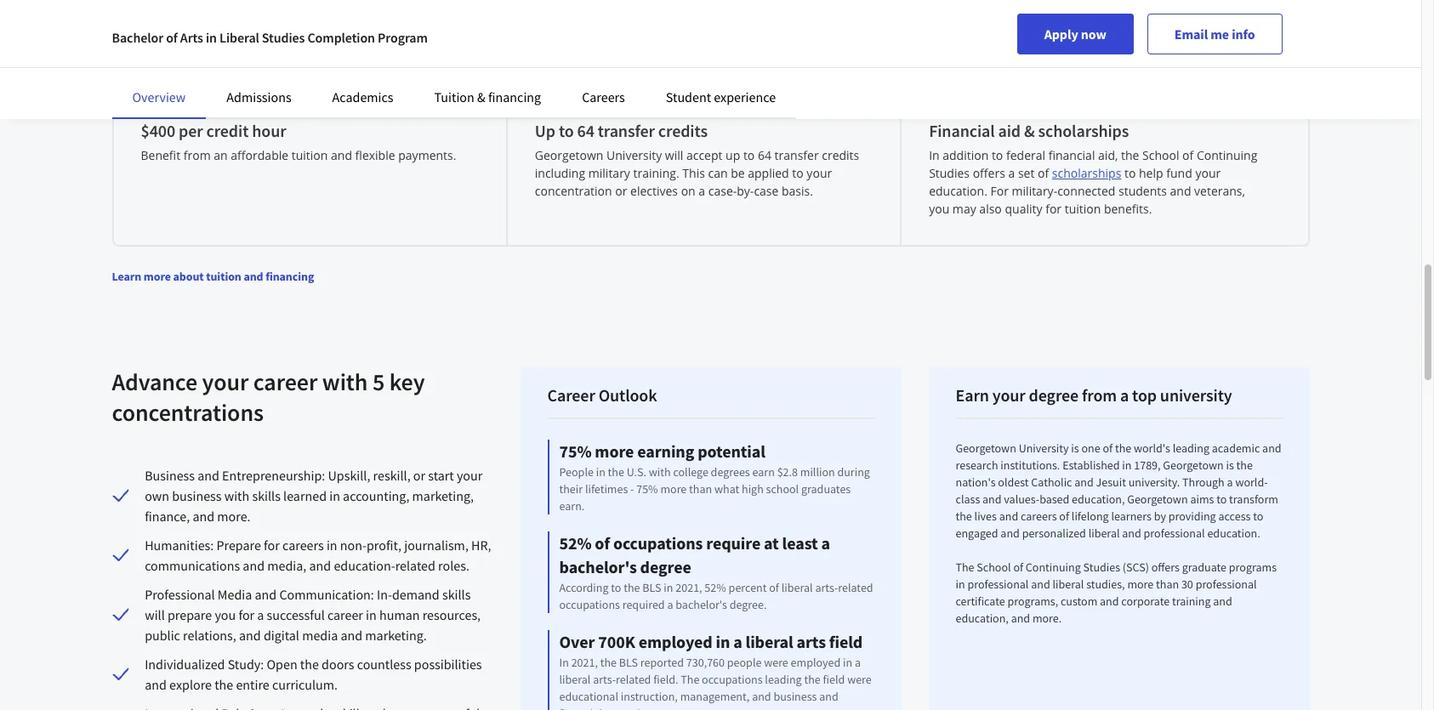 Task type: describe. For each thing, give the bounding box(es) containing it.
financial inside over 700k employed in a liberal arts field in 2021, the bls reported 730,760 people were employed in a liberal arts-related field. the occupations leading the field were educational instruction, management, and business and financial operations.
[[559, 706, 602, 710]]

earn
[[752, 464, 775, 480]]

require
[[706, 533, 761, 554]]

countless
[[357, 656, 411, 673]]

0 vertical spatial is
[[1071, 441, 1079, 456]]

for inside professional media and communication: in-demand skills will prepare you for a successful career in human resources, public relations, and digital media and marketing.
[[239, 607, 254, 624]]

jesuit
[[1096, 475, 1126, 490]]

up to 64 transfer credits list item
[[508, 92, 902, 245]]

hour
[[252, 120, 286, 141]]

-
[[630, 481, 634, 497]]

financial aid & scholarships list item
[[902, 92, 1296, 245]]

financial inside financial aid & scholarships in addition to federal financial aid, the school of continuing studies offers a set of
[[1049, 147, 1095, 163]]

per
[[179, 120, 203, 141]]

bls inside 52% of occupations require at least a bachelor's degree according to the bls in 2021, 52% percent of liberal arts-related occupations required a bachelor's degree.
[[643, 580, 661, 595]]

1789,
[[1134, 458, 1161, 473]]

can
[[708, 165, 728, 181]]

liberal up educational
[[559, 672, 591, 687]]

u.s.
[[627, 464, 646, 480]]

2021, inside 52% of occupations require at least a bachelor's degree according to the bls in 2021, 52% percent of liberal arts-related occupations required a bachelor's degree.
[[676, 580, 702, 595]]

media
[[218, 586, 252, 603]]

0 vertical spatial 75%
[[559, 441, 592, 462]]

operations.
[[605, 706, 661, 710]]

your inside to help fund your education. for military-connected students and veterans, you may also quality for tuition benefits.
[[1196, 165, 1221, 181]]

access
[[1219, 509, 1251, 524]]

established
[[1063, 458, 1120, 473]]

over 700k employed in a liberal arts field in 2021, the bls reported 730,760 people were employed in a liberal arts-related field. the occupations leading the field were educational instruction, management, and business and financial operations.
[[559, 631, 872, 710]]

professional inside the georgetown university is one of the world's leading academic and research institutions. established in 1789, georgetown is the nation's oldest catholic and jesuit university. through a world- class and values-based education, georgetown aims to transform the lives and careers of lifelong learners by providing access to engaged and personalized liberal and professional education.
[[1144, 526, 1205, 541]]

humanities:
[[145, 537, 214, 554]]

you inside professional media and communication: in-demand skills will prepare you for a successful career in human resources, public relations, and digital media and marketing.
[[215, 607, 236, 624]]

set
[[1018, 165, 1035, 181]]

human
[[379, 607, 420, 624]]

or inside "up to 64 transfer credits georgetown university will accept up to 64 transfer credits including military training. this can be applied to your concentration or electives on a case-by-case basis."
[[615, 183, 627, 199]]

in inside the humanities: prepare for careers in non-profit, journalism, hr, communications and media, and education-related roles.
[[327, 537, 337, 554]]

0 horizontal spatial bachelor's
[[559, 556, 637, 578]]

with inside 75% more earning potential people in the u.s. with college degrees earn $2.8 million during their lifetimes - 75% more than what high school graduates earn.
[[649, 464, 671, 480]]

0 vertical spatial degree
[[223, 39, 293, 70]]

0 vertical spatial 64
[[577, 120, 594, 141]]

continuing inside financial aid & scholarships in addition to federal financial aid, the school of continuing studies offers a set of
[[1197, 147, 1258, 163]]

engaged
[[956, 526, 998, 541]]

1 vertical spatial degree
[[1029, 385, 1079, 406]]

1 vertical spatial financing
[[266, 269, 314, 284]]

email me info button
[[1147, 14, 1282, 54]]

arts- inside over 700k employed in a liberal arts field in 2021, the bls reported 730,760 people were employed in a liberal arts-related field. the occupations leading the field were educational instruction, management, and business and financial operations.
[[593, 672, 616, 687]]

will for media
[[145, 607, 165, 624]]

professional up certificate
[[968, 577, 1029, 592]]

more up u.s.
[[595, 441, 634, 462]]

careers inside the georgetown university is one of the world's leading academic and research institutions. established in 1789, georgetown is the nation's oldest catholic and jesuit university. through a world- class and values-based education, georgetown aims to transform the lives and careers of lifelong learners by providing access to engaged and personalized liberal and professional education.
[[1021, 509, 1057, 524]]

case-
[[708, 183, 737, 199]]

overview
[[132, 88, 186, 105]]

up
[[726, 147, 740, 163]]

training.
[[633, 165, 679, 181]]

than inside 75% more earning potential people in the u.s. with college degrees earn $2.8 million during their lifetimes - 75% more than what high school graduates earn.
[[689, 481, 712, 497]]

to inside to help fund your education. for military-connected students and veterans, you may also quality for tuition benefits.
[[1125, 165, 1136, 181]]

0 vertical spatial financing
[[488, 88, 541, 105]]

professional media and communication: in-demand skills will prepare you for a successful career in human resources, public relations, and digital media and marketing.
[[145, 586, 481, 644]]

1 vertical spatial bachelor's
[[676, 597, 727, 612]]

about
[[173, 269, 204, 284]]

finance,
[[145, 508, 190, 525]]

and inside $400 per credit hour benefit from an affordable tuition and flexible payments.
[[331, 147, 352, 163]]

& inside financial aid & scholarships in addition to federal financial aid, the school of continuing studies offers a set of
[[1024, 120, 1035, 141]]

case
[[754, 183, 779, 199]]

million
[[800, 464, 835, 480]]

at
[[764, 533, 779, 554]]

of left arts
[[166, 29, 178, 46]]

0 horizontal spatial were
[[764, 655, 788, 670]]

curriculum.
[[272, 676, 338, 693]]

custom
[[1061, 594, 1098, 609]]

0 vertical spatial transfer
[[598, 120, 655, 141]]

in inside over 700k employed in a liberal arts field in 2021, the bls reported 730,760 people were employed in a liberal arts-related field. the occupations leading the field were educational instruction, management, and business and financial operations.
[[559, 655, 569, 670]]

career inside professional media and communication: in-demand skills will prepare you for a successful career in human resources, public relations, and digital media and marketing.
[[327, 607, 363, 624]]

1 vertical spatial scholarships
[[1052, 165, 1122, 181]]

of up according
[[595, 533, 610, 554]]

1 vertical spatial is
[[1226, 458, 1234, 473]]

in inside professional media and communication: in-demand skills will prepare you for a successful career in human resources, public relations, and digital media and marketing.
[[366, 607, 377, 624]]

$400
[[141, 120, 175, 141]]

financial
[[929, 120, 995, 141]]

graduates
[[801, 481, 851, 497]]

least
[[782, 533, 818, 554]]

75% more earning potential people in the u.s. with college degrees earn $2.8 million during their lifetimes - 75% more than what high school graduates earn.
[[559, 441, 870, 514]]

open
[[267, 656, 297, 673]]

the up the 'world-'
[[1237, 458, 1253, 473]]

in inside 52% of occupations require at least a bachelor's degree according to the bls in 2021, 52% percent of liberal arts-related occupations required a bachelor's degree.
[[664, 580, 673, 595]]

up to 64 transfer credits georgetown university will accept up to 64 transfer credits including military training. this can be applied to your concentration or electives on a case-by-case basis.
[[535, 120, 859, 199]]

skills inside business and entrepreneurship: upskill, reskill, or start your own business with skills learned in accounting, marketing, finance, and more.
[[252, 487, 281, 504]]

prepare
[[168, 607, 212, 624]]

required
[[622, 597, 665, 612]]

during
[[837, 464, 870, 480]]

with inside business and entrepreneurship: upskill, reskill, or start your own business with skills learned in accounting, marketing, finance, and more.
[[224, 487, 249, 504]]

for inside to help fund your education. for military-connected students and veterans, you may also quality for tuition benefits.
[[1046, 201, 1062, 217]]

military-
[[1012, 183, 1058, 199]]

up
[[535, 120, 555, 141]]

0 vertical spatial &
[[477, 88, 486, 105]]

$2.8
[[777, 464, 798, 480]]

1 vertical spatial occupations
[[559, 597, 620, 612]]

1 vertical spatial 75%
[[636, 481, 658, 497]]

of right one
[[1103, 441, 1113, 456]]

world's
[[1134, 441, 1170, 456]]

related inside 52% of occupations require at least a bachelor's degree according to the bls in 2021, 52% percent of liberal arts-related occupations required a bachelor's degree.
[[838, 580, 873, 595]]

on
[[681, 183, 696, 199]]

0 horizontal spatial employed
[[639, 631, 713, 652]]

potential
[[698, 441, 765, 462]]

education. inside to help fund your education. for military-connected students and veterans, you may also quality for tuition benefits.
[[929, 183, 988, 199]]

more right learn
[[144, 269, 171, 284]]

0 vertical spatial from
[[298, 39, 347, 70]]

based
[[1040, 492, 1070, 507]]

email
[[1175, 26, 1208, 43]]

demand
[[392, 586, 440, 603]]

georgetown up the research
[[956, 441, 1016, 456]]

class
[[956, 492, 980, 507]]

digital
[[264, 627, 299, 644]]

me
[[1211, 26, 1229, 43]]

people
[[727, 655, 762, 670]]

from inside $400 per credit hour benefit from an affordable tuition and flexible payments.
[[184, 147, 211, 163]]

credit
[[206, 120, 249, 141]]

aid
[[998, 120, 1021, 141]]

earn your degree from a top university
[[956, 385, 1232, 406]]

apply now button
[[1017, 14, 1134, 54]]

media
[[302, 627, 338, 644]]

field.
[[653, 672, 678, 687]]

business and entrepreneurship: upskill, reskill, or start your own business with skills learned in accounting, marketing, finance, and more.
[[145, 467, 483, 525]]

overview link
[[132, 88, 186, 105]]

0 vertical spatial top
[[368, 39, 403, 70]]

arts
[[180, 29, 203, 46]]

studies inside financial aid & scholarships in addition to federal financial aid, the school of continuing studies offers a set of
[[929, 165, 970, 181]]

1 horizontal spatial 64
[[758, 147, 772, 163]]

education, inside the school of continuing studies (scs) offers graduate programs in professional and liberal studies, more than 30 professional certificate programs, custom and corporate training and education, and more.
[[956, 611, 1009, 626]]

business inside business and entrepreneurship: upskill, reskill, or start your own business with skills learned in accounting, marketing, finance, and more.
[[172, 487, 222, 504]]

the down class
[[956, 509, 972, 524]]

continuing inside the school of continuing studies (scs) offers graduate programs in professional and liberal studies, more than 30 professional certificate programs, custom and corporate training and education, and more.
[[1026, 560, 1081, 575]]

professional down 'graduate'
[[1196, 577, 1257, 592]]

5
[[373, 367, 385, 397]]

management,
[[680, 689, 750, 704]]

resources,
[[423, 607, 481, 624]]

according
[[559, 580, 609, 595]]

studies inside the school of continuing studies (scs) offers graduate programs in professional and liberal studies, more than 30 professional certificate programs, custom and corporate training and education, and more.
[[1083, 560, 1120, 575]]

info
[[1232, 26, 1255, 43]]

730,760
[[686, 655, 725, 670]]

0 horizontal spatial university
[[407, 39, 509, 70]]

with inside advance your career with 5 key concentrations
[[322, 367, 368, 397]]

your inside business and entrepreneurship: upskill, reskill, or start your own business with skills learned in accounting, marketing, finance, and more.
[[457, 467, 483, 484]]

university.
[[1129, 475, 1180, 490]]

liberal inside the georgetown university is one of the world's leading academic and research institutions. established in 1789, georgetown is the nation's oldest catholic and jesuit university. through a world- class and values-based education, georgetown aims to transform the lives and careers of lifelong learners by providing access to engaged and personalized liberal and professional education.
[[1089, 526, 1120, 541]]

lives
[[975, 509, 997, 524]]

1 horizontal spatial top
[[1132, 385, 1157, 406]]

earn
[[956, 385, 989, 406]]

the down arts
[[804, 672, 821, 687]]

tuition inside to help fund your education. for military-connected students and veterans, you may also quality for tuition benefits.
[[1065, 201, 1101, 217]]

georgetown up through
[[1163, 458, 1224, 473]]

what
[[715, 481, 739, 497]]

0 horizontal spatial studies
[[262, 29, 305, 46]]

or inside business and entrepreneurship: upskill, reskill, or start your own business with skills learned in accounting, marketing, finance, and more.
[[413, 467, 425, 484]]

0 vertical spatial 52%
[[559, 533, 592, 554]]

graduate
[[1182, 560, 1227, 575]]

academics
[[332, 88, 393, 105]]

training
[[1172, 594, 1211, 609]]

learners
[[1111, 509, 1152, 524]]

your right earn
[[993, 385, 1026, 406]]

of inside the school of continuing studies (scs) offers graduate programs in professional and liberal studies, more than 30 professional certificate programs, custom and corporate training and education, and more.
[[1013, 560, 1023, 575]]

1 vertical spatial transfer
[[775, 147, 819, 163]]

more down college
[[661, 481, 687, 497]]

learn more about tuition and financing
[[112, 269, 314, 284]]

of right the percent
[[769, 580, 779, 595]]

corporate
[[1121, 594, 1170, 609]]

education, inside the georgetown university is one of the world's leading academic and research institutions. established in 1789, georgetown is the nation's oldest catholic and jesuit university. through a world- class and values-based education, georgetown aims to transform the lives and careers of lifelong learners by providing access to engaged and personalized liberal and professional education.
[[1072, 492, 1125, 507]]

0 vertical spatial field
[[829, 631, 863, 652]]

learn more about tuition and financing link
[[112, 269, 314, 284]]

tuition & financing link
[[434, 88, 541, 105]]

your inside "up to 64 transfer credits georgetown university will accept up to 64 transfer credits including military training. this can be applied to your concentration or electives on a case-by-case basis."
[[807, 165, 832, 181]]

outlook
[[599, 385, 657, 406]]

nation's
[[956, 475, 996, 490]]

0 horizontal spatial credits
[[658, 120, 708, 141]]

one
[[1082, 441, 1101, 456]]



Task type: vqa. For each thing, say whether or not it's contained in the screenshot.
AID,
yes



Task type: locate. For each thing, give the bounding box(es) containing it.
the inside financial aid & scholarships in addition to federal financial aid, the school of continuing studies offers a set of
[[1121, 147, 1139, 163]]

to right according
[[611, 580, 621, 595]]

2 horizontal spatial related
[[838, 580, 873, 595]]

the up required
[[624, 580, 640, 595]]

lifelong
[[1072, 509, 1109, 524]]

1 vertical spatial education.
[[1207, 526, 1261, 541]]

with down earning
[[649, 464, 671, 480]]

1 vertical spatial bls
[[619, 655, 638, 670]]

applied
[[748, 165, 789, 181]]

communication:
[[279, 586, 374, 603]]

0 vertical spatial education.
[[929, 183, 988, 199]]

career
[[547, 385, 595, 406]]

arts-
[[815, 580, 838, 595], [593, 672, 616, 687]]

more. inside the school of continuing studies (scs) offers graduate programs in professional and liberal studies, more than 30 professional certificate programs, custom and corporate training and education, and more.
[[1033, 611, 1062, 626]]

research
[[956, 458, 998, 473]]

1 vertical spatial 52%
[[705, 580, 726, 595]]

than
[[689, 481, 712, 497], [1156, 577, 1179, 592]]

scholarships up the connected in the right of the page
[[1052, 165, 1122, 181]]

$400 per credit hour list item
[[114, 92, 508, 245]]

over
[[559, 631, 595, 652]]

will
[[665, 147, 683, 163], [145, 607, 165, 624]]

bachelor's left degree.
[[676, 597, 727, 612]]

1 horizontal spatial arts-
[[815, 580, 838, 595]]

0 horizontal spatial with
[[224, 487, 249, 504]]

degree up required
[[640, 556, 691, 578]]

accept
[[686, 147, 723, 163]]

the
[[956, 560, 975, 575], [681, 672, 700, 687]]

more. inside business and entrepreneurship: upskill, reskill, or start your own business with skills learned in accounting, marketing, finance, and more.
[[217, 508, 251, 525]]

university up training.
[[607, 147, 662, 163]]

1 horizontal spatial 52%
[[705, 580, 726, 595]]

1 vertical spatial continuing
[[1026, 560, 1081, 575]]

2 vertical spatial with
[[224, 487, 249, 504]]

2021, down over
[[571, 655, 598, 670]]

the left entire
[[215, 676, 233, 693]]

financial up scholarships link
[[1049, 147, 1095, 163]]

0 horizontal spatial than
[[689, 481, 712, 497]]

1 horizontal spatial tuition
[[292, 147, 328, 163]]

school up certificate
[[977, 560, 1011, 575]]

arts
[[797, 631, 826, 652]]

skills inside professional media and communication: in-demand skills will prepare you for a successful career in human resources, public relations, and digital media and marketing.
[[442, 586, 471, 603]]

your right the start
[[457, 467, 483, 484]]

occupations inside over 700k employed in a liberal arts field in 2021, the bls reported 730,760 people were employed in a liberal arts-related field. the occupations leading the field were educational instruction, management, and business and financial operations.
[[702, 672, 763, 687]]

2021, inside over 700k employed in a liberal arts field in 2021, the bls reported 730,760 people were employed in a liberal arts-related field. the occupations leading the field were educational instruction, management, and business and financial operations.
[[571, 655, 598, 670]]

1 horizontal spatial careers
[[1021, 509, 1057, 524]]

0 horizontal spatial tuition
[[206, 269, 241, 284]]

1 horizontal spatial school
[[1143, 147, 1179, 163]]

upskill,
[[328, 467, 370, 484]]

0 vertical spatial scholarships
[[1038, 120, 1129, 141]]

0 vertical spatial career
[[253, 367, 318, 397]]

careers
[[582, 88, 625, 105]]

and inside to help fund your education. for military-connected students and veterans, you may also quality for tuition benefits.
[[1170, 183, 1191, 199]]

affordable
[[231, 147, 288, 163]]

0 vertical spatial financial
[[1049, 147, 1095, 163]]

business inside over 700k employed in a liberal arts field in 2021, the bls reported 730,760 people were employed in a liberal arts-related field. the occupations leading the field were educational instruction, management, and business and financial operations.
[[774, 689, 817, 704]]

world-
[[1236, 475, 1268, 490]]

from up one
[[1082, 385, 1117, 406]]

education. up 'may'
[[929, 183, 988, 199]]

tuition right affordable
[[292, 147, 328, 163]]

earn.
[[559, 498, 585, 514]]

profit,
[[367, 537, 402, 554]]

catholic
[[1031, 475, 1072, 490]]

completion
[[307, 29, 375, 46]]

or
[[615, 183, 627, 199], [413, 467, 425, 484]]

bls inside over 700k employed in a liberal arts field in 2021, the bls reported 730,760 people were employed in a liberal arts-related field. the occupations leading the field were educational instruction, management, and business and financial operations.
[[619, 655, 638, 670]]

1 vertical spatial or
[[413, 467, 425, 484]]

1 horizontal spatial business
[[774, 689, 817, 704]]

2 vertical spatial for
[[239, 607, 254, 624]]

1 vertical spatial careers
[[282, 537, 324, 554]]

1 horizontal spatial financing
[[488, 88, 541, 105]]

0 horizontal spatial 2021,
[[571, 655, 598, 670]]

will inside professional media and communication: in-demand skills will prepare you for a successful career in human resources, public relations, and digital media and marketing.
[[145, 607, 165, 624]]

from up academics
[[298, 39, 347, 70]]

liberal up the people
[[746, 631, 793, 652]]

studies right liberal
[[262, 29, 305, 46]]

to down transform
[[1253, 509, 1264, 524]]

75% up people
[[559, 441, 592, 462]]

1 horizontal spatial employed
[[791, 655, 841, 670]]

will for to
[[665, 147, 683, 163]]

professional down the by
[[1144, 526, 1205, 541]]

of
[[166, 29, 178, 46], [1183, 147, 1194, 163], [1038, 165, 1049, 181], [1103, 441, 1113, 456], [1059, 509, 1069, 524], [595, 533, 610, 554], [1013, 560, 1023, 575], [769, 580, 779, 595]]

field right arts
[[829, 631, 863, 652]]

benefits.
[[1104, 201, 1152, 217]]

0 vertical spatial credits
[[658, 120, 708, 141]]

the right aid,
[[1121, 147, 1139, 163]]

is left one
[[1071, 441, 1079, 456]]

0 vertical spatial university
[[407, 39, 509, 70]]

offers right (scs)
[[1152, 560, 1180, 575]]

reskill,
[[373, 467, 411, 484]]

individualized study: open the doors countless possibilities and explore the entire curriculum.
[[145, 656, 482, 693]]

with down entrepreneurship:
[[224, 487, 249, 504]]

0 horizontal spatial continuing
[[1026, 560, 1081, 575]]

1 vertical spatial from
[[184, 147, 211, 163]]

to up basis.
[[792, 165, 804, 181]]

school up the help on the right
[[1143, 147, 1179, 163]]

in inside business and entrepreneurship: upskill, reskill, or start your own business with skills learned in accounting, marketing, finance, and more.
[[329, 487, 340, 504]]

academic
[[1212, 441, 1260, 456]]

75% right - in the bottom of the page
[[636, 481, 658, 497]]

0 vertical spatial offers
[[973, 165, 1005, 181]]

1 vertical spatial in
[[559, 655, 569, 670]]

& right aid
[[1024, 120, 1035, 141]]

1 horizontal spatial financial
[[1049, 147, 1095, 163]]

apply
[[1044, 26, 1078, 43]]

leading inside the georgetown university is one of the world's leading academic and research institutions. established in 1789, georgetown is the nation's oldest catholic and jesuit university. through a world- class and values-based education, georgetown aims to transform the lives and careers of lifelong learners by providing access to engaged and personalized liberal and professional education.
[[1173, 441, 1210, 456]]

1 horizontal spatial 75%
[[636, 481, 658, 497]]

1 vertical spatial university
[[1160, 385, 1232, 406]]

in inside the school of continuing studies (scs) offers graduate programs in professional and liberal studies, more than 30 professional certificate programs, custom and corporate training and education, and more.
[[956, 577, 965, 592]]

will up public at the left of the page
[[145, 607, 165, 624]]

and inside individualized study: open the doors countless possibilities and explore the entire curriculum.
[[145, 676, 167, 693]]

the left world's
[[1115, 441, 1132, 456]]

the inside 52% of occupations require at least a bachelor's degree according to the bls in 2021, 52% percent of liberal arts-related occupations required a bachelor's degree.
[[624, 580, 640, 595]]

in inside 75% more earning potential people in the u.s. with college degrees earn $2.8 million during their lifetimes - 75% more than what high school graduates earn.
[[596, 464, 606, 480]]

arts- down least
[[815, 580, 838, 595]]

and
[[331, 147, 352, 163], [1170, 183, 1191, 199], [244, 269, 263, 284], [1262, 441, 1282, 456], [198, 467, 219, 484], [1075, 475, 1094, 490], [983, 492, 1002, 507], [193, 508, 214, 525], [999, 509, 1018, 524], [1001, 526, 1020, 541], [1122, 526, 1141, 541], [243, 557, 265, 574], [309, 557, 331, 574], [1031, 577, 1050, 592], [255, 586, 277, 603], [1100, 594, 1119, 609], [1213, 594, 1232, 609], [1011, 611, 1030, 626], [239, 627, 261, 644], [341, 627, 362, 644], [145, 676, 167, 693], [752, 689, 771, 704], [819, 689, 839, 704]]

for down media
[[239, 607, 254, 624]]

52% down earn.
[[559, 533, 592, 554]]

0 horizontal spatial or
[[413, 467, 425, 484]]

the inside 75% more earning potential people in the u.s. with college degrees earn $2.8 million during their lifetimes - 75% more than what high school graduates earn.
[[608, 464, 624, 480]]

&
[[477, 88, 486, 105], [1024, 120, 1035, 141]]

0 vertical spatial tuition
[[292, 147, 328, 163]]

2 horizontal spatial studies
[[1083, 560, 1120, 575]]

0 horizontal spatial arts-
[[593, 672, 616, 687]]

more
[[144, 269, 171, 284], [595, 441, 634, 462], [661, 481, 687, 497], [1127, 577, 1154, 592]]

high
[[742, 481, 764, 497]]

leading inside over 700k employed in a liberal arts field in 2021, the bls reported 730,760 people were employed in a liberal arts-related field. the occupations leading the field were educational instruction, management, and business and financial operations.
[[765, 672, 802, 687]]

providing
[[1169, 509, 1216, 524]]

tuition right about
[[206, 269, 241, 284]]

georgetown up the by
[[1127, 492, 1188, 507]]

the down the 700k
[[600, 655, 617, 670]]

1 vertical spatial field
[[823, 672, 845, 687]]

programs
[[1229, 560, 1277, 575]]

in
[[929, 147, 940, 163], [559, 655, 569, 670]]

university up 'tuition'
[[407, 39, 509, 70]]

leading down arts
[[765, 672, 802, 687]]

to right aims
[[1217, 492, 1227, 507]]

skills
[[252, 487, 281, 504], [442, 586, 471, 603]]

financial down educational
[[559, 706, 602, 710]]

offers inside the school of continuing studies (scs) offers graduate programs in professional and liberal studies, more than 30 professional certificate programs, custom and corporate training and education, and more.
[[1152, 560, 1180, 575]]

1 vertical spatial business
[[774, 689, 817, 704]]

& right 'tuition'
[[477, 88, 486, 105]]

to right the up
[[559, 120, 574, 141]]

occupations down - in the bottom of the page
[[613, 533, 703, 554]]

2 vertical spatial from
[[1082, 385, 1117, 406]]

75%
[[559, 441, 592, 462], [636, 481, 658, 497]]

learn
[[112, 269, 141, 284]]

0 horizontal spatial transfer
[[598, 120, 655, 141]]

education, up lifelong
[[1072, 492, 1125, 507]]

1 horizontal spatial education.
[[1207, 526, 1261, 541]]

careers link
[[582, 88, 625, 105]]

offers inside financial aid & scholarships in addition to federal financial aid, the school of continuing studies offers a set of
[[973, 165, 1005, 181]]

2 vertical spatial tuition
[[206, 269, 241, 284]]

1 horizontal spatial with
[[322, 367, 368, 397]]

university inside "up to 64 transfer credits georgetown university will accept up to 64 transfer credits including military training. this can be applied to your concentration or electives on a case-by-case basis."
[[607, 147, 662, 163]]

0 vertical spatial will
[[665, 147, 683, 163]]

percent
[[729, 580, 767, 595]]

1 vertical spatial related
[[838, 580, 873, 595]]

to inside 52% of occupations require at least a bachelor's degree according to the bls in 2021, 52% percent of liberal arts-related occupations required a bachelor's degree.
[[611, 580, 621, 595]]

0 vertical spatial arts-
[[815, 580, 838, 595]]

1 horizontal spatial will
[[665, 147, 683, 163]]

of up fund on the top of the page
[[1183, 147, 1194, 163]]

educational
[[559, 689, 618, 704]]

education-
[[334, 557, 395, 574]]

advance your career with 5 key concentrations
[[112, 367, 425, 428]]

degrees
[[711, 464, 750, 480]]

in
[[206, 29, 217, 46], [1122, 458, 1132, 473], [596, 464, 606, 480], [329, 487, 340, 504], [327, 537, 337, 554], [956, 577, 965, 592], [664, 580, 673, 595], [366, 607, 377, 624], [716, 631, 730, 652], [843, 655, 852, 670]]

0 horizontal spatial university
[[607, 147, 662, 163]]

52% left the percent
[[705, 580, 726, 595]]

institutions.
[[1001, 458, 1060, 473]]

0 horizontal spatial from
[[184, 147, 211, 163]]

1 vertical spatial you
[[215, 607, 236, 624]]

1 vertical spatial financial
[[559, 706, 602, 710]]

this
[[682, 165, 705, 181]]

careers up the personalized
[[1021, 509, 1057, 524]]

study:
[[228, 656, 264, 673]]

career inside advance your career with 5 key concentrations
[[253, 367, 318, 397]]

degree up institutions.
[[1029, 385, 1079, 406]]

employed up reported
[[639, 631, 713, 652]]

your inside advance your career with 5 key concentrations
[[202, 367, 249, 397]]

0 horizontal spatial related
[[395, 557, 435, 574]]

communications
[[145, 557, 240, 574]]

0 horizontal spatial education.
[[929, 183, 988, 199]]

school inside the school of continuing studies (scs) offers graduate programs in professional and liberal studies, more than 30 professional certificate programs, custom and corporate training and education, and more.
[[977, 560, 1011, 575]]

their
[[559, 481, 583, 497]]

2 horizontal spatial tuition
[[1065, 201, 1101, 217]]

2021, left the percent
[[676, 580, 702, 595]]

$400 per credit hour benefit from an affordable tuition and flexible payments.
[[141, 120, 456, 163]]

0 horizontal spatial offers
[[973, 165, 1005, 181]]

program
[[378, 29, 428, 46]]

1 horizontal spatial from
[[298, 39, 347, 70]]

the up curriculum.
[[300, 656, 319, 673]]

careers inside the humanities: prepare for careers in non-profit, journalism, hr, communications and media, and education-related roles.
[[282, 537, 324, 554]]

64 up applied at the right top of page
[[758, 147, 772, 163]]

52%
[[559, 533, 592, 554], [705, 580, 726, 595]]

is down academic
[[1226, 458, 1234, 473]]

1 vertical spatial career
[[327, 607, 363, 624]]

0 horizontal spatial 64
[[577, 120, 594, 141]]

degree up admissions
[[223, 39, 293, 70]]

bachelor of arts in liberal studies completion program
[[112, 29, 428, 46]]

the inside the school of continuing studies (scs) offers graduate programs in professional and liberal studies, more than 30 professional certificate programs, custom and corporate training and education, and more.
[[956, 560, 975, 575]]

the school of continuing studies (scs) offers graduate programs in professional and liberal studies, more than 30 professional certificate programs, custom and corporate training and education, and more.
[[956, 560, 1277, 626]]

continuing down the personalized
[[1026, 560, 1081, 575]]

student experience
[[666, 88, 776, 105]]

possibilities
[[414, 656, 482, 673]]

will inside "up to 64 transfer credits georgetown university will accept up to 64 transfer credits including military training. this can be applied to your concentration or electives on a case-by-case basis."
[[665, 147, 683, 163]]

bls down the 700k
[[619, 655, 638, 670]]

in inside the georgetown university is one of the world's leading academic and research institutions. established in 1789, georgetown is the nation's oldest catholic and jesuit university. through a world- class and values-based education, georgetown aims to transform the lives and careers of lifelong learners by providing access to engaged and personalized liberal and professional education.
[[1122, 458, 1132, 473]]

1 vertical spatial were
[[847, 672, 872, 687]]

to left the help on the right
[[1125, 165, 1136, 181]]

education.
[[929, 183, 988, 199], [1207, 526, 1261, 541]]

a inside financial aid & scholarships in addition to federal financial aid, the school of continuing studies offers a set of
[[1008, 165, 1015, 181]]

for down military-
[[1046, 201, 1062, 217]]

a inside "up to 64 transfer credits georgetown university will accept up to 64 transfer credits including military training. this can be applied to your concentration or electives on a case-by-case basis."
[[699, 183, 705, 199]]

0 vertical spatial occupations
[[613, 533, 703, 554]]

700k
[[598, 631, 635, 652]]

values-
[[1004, 492, 1040, 507]]

1 vertical spatial &
[[1024, 120, 1035, 141]]

1 vertical spatial 2021,
[[571, 655, 598, 670]]

successful
[[267, 607, 325, 624]]

flexible
[[355, 147, 395, 163]]

in-
[[377, 586, 392, 603]]

georgetown inside "up to 64 transfer credits georgetown university will accept up to 64 transfer credits including military training. this can be applied to your concentration or electives on a case-by-case basis."
[[535, 147, 604, 163]]

your up basis.
[[807, 165, 832, 181]]

1 horizontal spatial leading
[[1173, 441, 1210, 456]]

0 horizontal spatial in
[[559, 655, 569, 670]]

financial aid & scholarships in addition to federal financial aid, the school of continuing studies offers a set of
[[929, 120, 1258, 181]]

you inside to help fund your education. for military-connected students and veterans, you may also quality for tuition benefits.
[[929, 201, 950, 217]]

1 vertical spatial 64
[[758, 147, 772, 163]]

university up academic
[[1160, 385, 1232, 406]]

degree inside 52% of occupations require at least a bachelor's degree according to the bls in 2021, 52% percent of liberal arts-related occupations required a bachelor's degree.
[[640, 556, 691, 578]]

1 horizontal spatial credits
[[822, 147, 859, 163]]

journalism,
[[404, 537, 469, 554]]

in left "addition"
[[929, 147, 940, 163]]

than inside the school of continuing studies (scs) offers graduate programs in professional and liberal studies, more than 30 professional certificate programs, custom and corporate training and education, and more.
[[1156, 577, 1179, 592]]

scholarships up aid,
[[1038, 120, 1129, 141]]

now
[[1081, 26, 1107, 43]]

of right set
[[1038, 165, 1049, 181]]

the down 730,760
[[681, 672, 700, 687]]

financing
[[488, 88, 541, 105], [266, 269, 314, 284]]

tuition inside $400 per credit hour benefit from an affordable tuition and flexible payments.
[[292, 147, 328, 163]]

1 vertical spatial studies
[[929, 165, 970, 181]]

you
[[929, 201, 950, 217], [215, 607, 236, 624]]

earning
[[637, 441, 694, 462]]

liberal inside the school of continuing studies (scs) offers graduate programs in professional and liberal studies, more than 30 professional certificate programs, custom and corporate training and education, and more.
[[1053, 577, 1084, 592]]

tuition down the connected in the right of the page
[[1065, 201, 1101, 217]]

0 vertical spatial than
[[689, 481, 712, 497]]

0 horizontal spatial 75%
[[559, 441, 592, 462]]

education, down certificate
[[956, 611, 1009, 626]]

in inside financial aid & scholarships in addition to federal financial aid, the school of continuing studies offers a set of
[[929, 147, 940, 163]]

people
[[559, 464, 594, 480]]

of up programs,
[[1013, 560, 1023, 575]]

transform
[[1229, 492, 1279, 507]]

liberal down lifelong
[[1089, 526, 1120, 541]]

in down over
[[559, 655, 569, 670]]

0 horizontal spatial more.
[[217, 508, 251, 525]]

of down based
[[1059, 509, 1069, 524]]

liberal down least
[[782, 580, 813, 595]]

affordable degree from a top university
[[112, 39, 509, 70]]

you left 'may'
[[929, 201, 950, 217]]

georgetown university is one of the world's leading academic and research institutions. established in 1789, georgetown is the nation's oldest catholic and jesuit university. through a world- class and values-based education, georgetown aims to transform the lives and careers of lifelong learners by providing access to engaged and personalized liberal and professional education.
[[956, 441, 1282, 541]]

skills up 'resources,'
[[442, 586, 471, 603]]

2 vertical spatial occupations
[[702, 672, 763, 687]]

1 vertical spatial for
[[264, 537, 280, 554]]

1 horizontal spatial were
[[847, 672, 872, 687]]

professional
[[145, 586, 215, 603]]

bachelor's up according
[[559, 556, 637, 578]]

for
[[1046, 201, 1062, 217], [264, 537, 280, 554], [239, 607, 254, 624]]

the down engaged
[[956, 560, 975, 575]]

related inside the humanities: prepare for careers in non-profit, journalism, hr, communications and media, and education-related roles.
[[395, 557, 435, 574]]

business down arts
[[774, 689, 817, 704]]

top up academics
[[368, 39, 403, 70]]

1 horizontal spatial degree
[[640, 556, 691, 578]]

the inside over 700k employed in a liberal arts field in 2021, the bls reported 730,760 people were employed in a liberal arts-related field. the occupations leading the field were educational instruction, management, and business and financial operations.
[[681, 672, 700, 687]]

college
[[673, 464, 708, 480]]

advance
[[112, 367, 197, 397]]

university inside the georgetown university is one of the world's leading academic and research institutions. established in 1789, georgetown is the nation's oldest catholic and jesuit university. through a world- class and values-based education, georgetown aims to transform the lives and careers of lifelong learners by providing access to engaged and personalized liberal and professional education.
[[1019, 441, 1069, 456]]

offers up for on the top right of the page
[[973, 165, 1005, 181]]

transfer down careers
[[598, 120, 655, 141]]

occupations down the people
[[702, 672, 763, 687]]

1 vertical spatial tuition
[[1065, 201, 1101, 217]]

for inside the humanities: prepare for careers in non-profit, journalism, hr, communications and media, and education-related roles.
[[264, 537, 280, 554]]

0 horizontal spatial business
[[172, 487, 222, 504]]

scholarships inside financial aid & scholarships in addition to federal financial aid, the school of continuing studies offers a set of
[[1038, 120, 1129, 141]]

school inside financial aid & scholarships in addition to federal financial aid, the school of continuing studies offers a set of
[[1143, 147, 1179, 163]]

the
[[1121, 147, 1139, 163], [1115, 441, 1132, 456], [1237, 458, 1253, 473], [608, 464, 624, 480], [956, 509, 972, 524], [624, 580, 640, 595], [600, 655, 617, 670], [300, 656, 319, 673], [804, 672, 821, 687], [215, 676, 233, 693]]

education. inside the georgetown university is one of the world's leading academic and research institutions. established in 1789, georgetown is the nation's oldest catholic and jesuit university. through a world- class and values-based education, georgetown aims to transform the lives and careers of lifelong learners by providing access to engaged and personalized liberal and professional education.
[[1207, 526, 1261, 541]]

the up the lifetimes
[[608, 464, 624, 480]]

employed down arts
[[791, 655, 841, 670]]

1 horizontal spatial or
[[615, 183, 627, 199]]

is
[[1071, 441, 1079, 456], [1226, 458, 1234, 473]]

connected
[[1058, 183, 1116, 199]]

1 horizontal spatial offers
[[1152, 560, 1180, 575]]

arts- up educational
[[593, 672, 616, 687]]

liberal inside 52% of occupations require at least a bachelor's degree according to the bls in 2021, 52% percent of liberal arts-related occupations required a bachelor's degree.
[[782, 580, 813, 595]]

studies,
[[1086, 577, 1125, 592]]

admissions
[[227, 88, 291, 105]]

arts- inside 52% of occupations require at least a bachelor's degree according to the bls in 2021, 52% percent of liberal arts-related occupations required a bachelor's degree.
[[815, 580, 838, 595]]

to inside financial aid & scholarships in addition to federal financial aid, the school of continuing studies offers a set of
[[992, 147, 1003, 163]]

1 horizontal spatial is
[[1226, 458, 1234, 473]]

to right up
[[743, 147, 755, 163]]

also
[[979, 201, 1002, 217]]

64
[[577, 120, 594, 141], [758, 147, 772, 163]]

0 horizontal spatial financial
[[559, 706, 602, 710]]

0 horizontal spatial careers
[[282, 537, 324, 554]]

1 horizontal spatial than
[[1156, 577, 1179, 592]]

0 horizontal spatial bls
[[619, 655, 638, 670]]

a inside professional media and communication: in-demand skills will prepare you for a successful career in human resources, public relations, and digital media and marketing.
[[257, 607, 264, 624]]

1 vertical spatial credits
[[822, 147, 859, 163]]

related inside over 700k employed in a liberal arts field in 2021, the bls reported 730,760 people were employed in a liberal arts-related field. the occupations leading the field were educational instruction, management, and business and financial operations.
[[616, 672, 651, 687]]

0 vertical spatial 2021,
[[676, 580, 702, 595]]

a inside the georgetown university is one of the world's leading academic and research institutions. established in 1789, georgetown is the nation's oldest catholic and jesuit university. through a world- class and values-based education, georgetown aims to transform the lives and careers of lifelong learners by providing access to engaged and personalized liberal and professional education.
[[1227, 475, 1233, 490]]

studies up the studies,
[[1083, 560, 1120, 575]]

list containing $400 per credit hour
[[112, 90, 1310, 247]]

benefit
[[141, 147, 180, 163]]

concentrations
[[112, 397, 264, 428]]

more inside the school of continuing studies (scs) offers graduate programs in professional and liberal studies, more than 30 professional certificate programs, custom and corporate training and education, and more.
[[1127, 577, 1154, 592]]

roles.
[[438, 557, 469, 574]]

list
[[112, 90, 1310, 247]]



